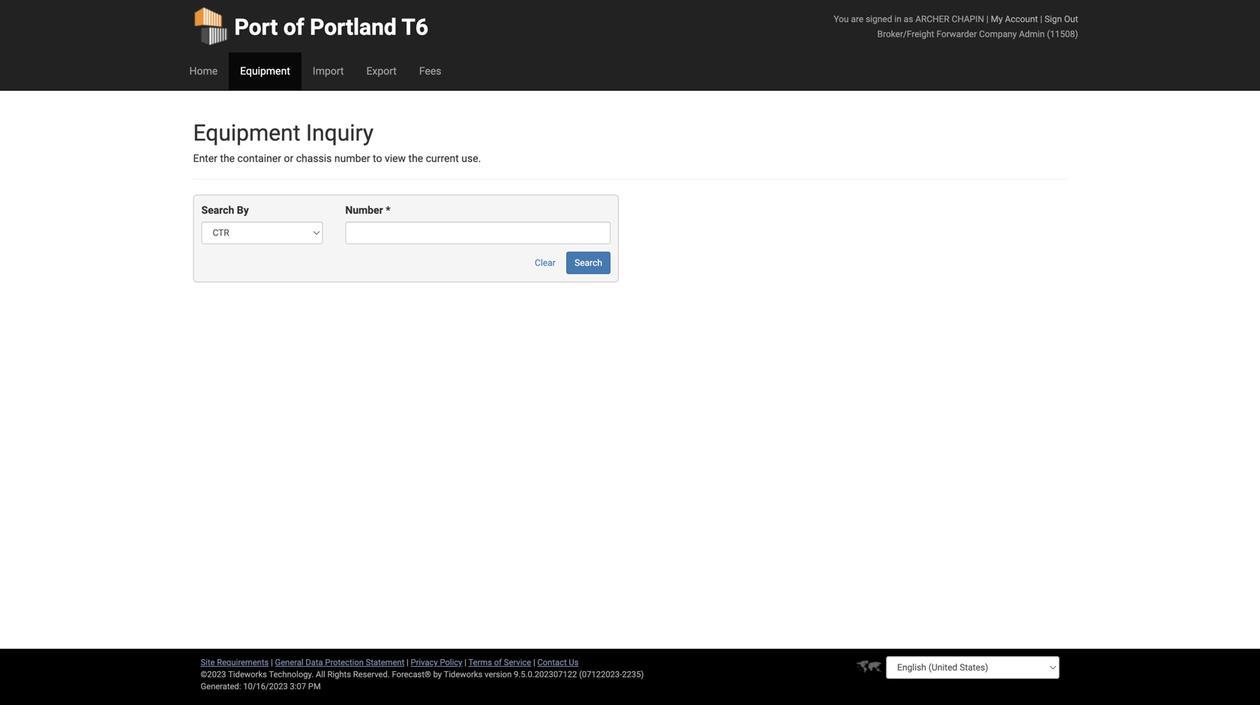 Task type: locate. For each thing, give the bounding box(es) containing it.
statement
[[366, 657, 405, 667]]

search button
[[566, 252, 611, 274]]

of inside site requirements | general data protection statement | privacy policy | terms of service | contact us ©2023 tideworks technology. all rights reserved. forecast® by tideworks version 9.5.0.202307122 (07122023-2235) generated: 10/16/2023 3:07 pm
[[494, 657, 502, 667]]

Number * text field
[[345, 222, 611, 244]]

*
[[386, 204, 390, 216]]

the right enter
[[220, 152, 235, 165]]

privacy policy link
[[411, 657, 462, 667]]

1 vertical spatial search
[[575, 258, 602, 268]]

clear button
[[527, 252, 564, 274]]

contact
[[537, 657, 567, 667]]

admin
[[1019, 29, 1045, 39]]

home
[[189, 65, 218, 77]]

t6
[[402, 14, 428, 41]]

the
[[220, 152, 235, 165], [408, 152, 423, 165]]

export
[[366, 65, 397, 77]]

number
[[334, 152, 370, 165]]

of
[[283, 14, 304, 41], [494, 657, 502, 667]]

1 vertical spatial equipment
[[193, 120, 300, 146]]

1 vertical spatial of
[[494, 657, 502, 667]]

sign
[[1045, 14, 1062, 24]]

chapin
[[952, 14, 984, 24]]

port
[[234, 14, 278, 41]]

account
[[1005, 14, 1038, 24]]

by
[[433, 669, 442, 679]]

| up "tideworks"
[[464, 657, 467, 667]]

you are signed in as archer chapin | my account | sign out broker/freight forwarder company admin (11508)
[[834, 14, 1078, 39]]

use.
[[462, 152, 481, 165]]

1 horizontal spatial search
[[575, 258, 602, 268]]

equipment inside 'popup button'
[[240, 65, 290, 77]]

protection
[[325, 657, 364, 667]]

data
[[306, 657, 323, 667]]

privacy
[[411, 657, 438, 667]]

container
[[237, 152, 281, 165]]

1 horizontal spatial the
[[408, 152, 423, 165]]

equipment inquiry enter the container or chassis number to view the current use.
[[193, 120, 481, 165]]

equipment down port
[[240, 65, 290, 77]]

0 horizontal spatial of
[[283, 14, 304, 41]]

equipment
[[240, 65, 290, 77], [193, 120, 300, 146]]

|
[[986, 14, 989, 24], [1040, 14, 1043, 24], [271, 657, 273, 667], [407, 657, 409, 667], [464, 657, 467, 667], [533, 657, 535, 667]]

equipment up container
[[193, 120, 300, 146]]

reserved.
[[353, 669, 390, 679]]

contact us link
[[537, 657, 579, 667]]

archer
[[915, 14, 950, 24]]

portland
[[310, 14, 397, 41]]

port of portland t6
[[234, 14, 428, 41]]

0 horizontal spatial the
[[220, 152, 235, 165]]

fees button
[[408, 53, 453, 90]]

port of portland t6 link
[[193, 0, 428, 53]]

the right view
[[408, 152, 423, 165]]

service
[[504, 657, 531, 667]]

search
[[201, 204, 234, 216], [575, 258, 602, 268]]

equipment for equipment
[[240, 65, 290, 77]]

terms of service link
[[468, 657, 531, 667]]

sign out link
[[1045, 14, 1078, 24]]

site requirements link
[[201, 657, 269, 667]]

by
[[237, 204, 249, 216]]

number
[[345, 204, 383, 216]]

of right port
[[283, 14, 304, 41]]

0 vertical spatial equipment
[[240, 65, 290, 77]]

of up version
[[494, 657, 502, 667]]

search left by
[[201, 204, 234, 216]]

inquiry
[[306, 120, 374, 146]]

pm
[[308, 681, 321, 691]]

search right clear at the top left of page
[[575, 258, 602, 268]]

| left my
[[986, 14, 989, 24]]

3:07
[[290, 681, 306, 691]]

rights
[[327, 669, 351, 679]]

all
[[316, 669, 325, 679]]

search for search
[[575, 258, 602, 268]]

| up 9.5.0.202307122
[[533, 657, 535, 667]]

my
[[991, 14, 1003, 24]]

0 horizontal spatial search
[[201, 204, 234, 216]]

forecast®
[[392, 669, 431, 679]]

0 vertical spatial search
[[201, 204, 234, 216]]

to
[[373, 152, 382, 165]]

equipment inside equipment inquiry enter the container or chassis number to view the current use.
[[193, 120, 300, 146]]

1 horizontal spatial of
[[494, 657, 502, 667]]

9.5.0.202307122
[[514, 669, 577, 679]]

are
[[851, 14, 864, 24]]

export button
[[355, 53, 408, 90]]

search inside "button"
[[575, 258, 602, 268]]



Task type: vqa. For each thing, say whether or not it's contained in the screenshot.
℠
no



Task type: describe. For each thing, give the bounding box(es) containing it.
2235)
[[622, 669, 644, 679]]

chassis
[[296, 152, 332, 165]]

| left general
[[271, 657, 273, 667]]

search for search by
[[201, 204, 234, 216]]

clear
[[535, 258, 556, 268]]

0 vertical spatial of
[[283, 14, 304, 41]]

equipment button
[[229, 53, 301, 90]]

| left sign
[[1040, 14, 1043, 24]]

technology.
[[269, 669, 314, 679]]

fees
[[419, 65, 441, 77]]

1 the from the left
[[220, 152, 235, 165]]

as
[[904, 14, 913, 24]]

my account link
[[991, 14, 1038, 24]]

number *
[[345, 204, 390, 216]]

enter
[[193, 152, 217, 165]]

general data protection statement link
[[275, 657, 405, 667]]

tideworks
[[444, 669, 483, 679]]

broker/freight
[[877, 29, 934, 39]]

requirements
[[217, 657, 269, 667]]

company
[[979, 29, 1017, 39]]

version
[[485, 669, 512, 679]]

general
[[275, 657, 304, 667]]

view
[[385, 152, 406, 165]]

2 the from the left
[[408, 152, 423, 165]]

site
[[201, 657, 215, 667]]

current
[[426, 152, 459, 165]]

search by
[[201, 204, 249, 216]]

(07122023-
[[579, 669, 622, 679]]

us
[[569, 657, 579, 667]]

or
[[284, 152, 293, 165]]

10/16/2023
[[243, 681, 288, 691]]

| up forecast®
[[407, 657, 409, 667]]

out
[[1064, 14, 1078, 24]]

site requirements | general data protection statement | privacy policy | terms of service | contact us ©2023 tideworks technology. all rights reserved. forecast® by tideworks version 9.5.0.202307122 (07122023-2235) generated: 10/16/2023 3:07 pm
[[201, 657, 644, 691]]

in
[[895, 14, 902, 24]]

©2023 tideworks
[[201, 669, 267, 679]]

terms
[[468, 657, 492, 667]]

equipment for equipment inquiry enter the container or chassis number to view the current use.
[[193, 120, 300, 146]]

signed
[[866, 14, 892, 24]]

import
[[313, 65, 344, 77]]

forwarder
[[937, 29, 977, 39]]

import button
[[301, 53, 355, 90]]

(11508)
[[1047, 29, 1078, 39]]

you
[[834, 14, 849, 24]]

policy
[[440, 657, 462, 667]]

generated:
[[201, 681, 241, 691]]

home button
[[178, 53, 229, 90]]



